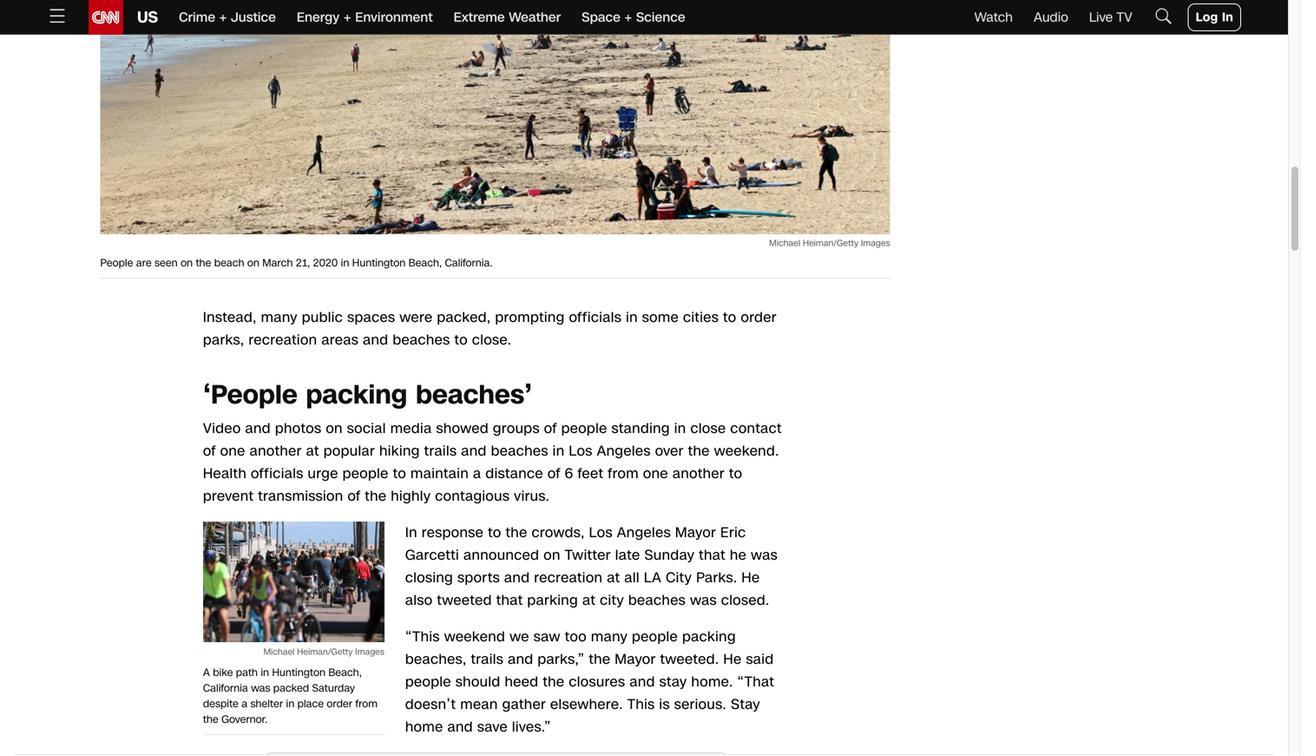 Task type: describe. For each thing, give the bounding box(es) containing it.
packed,
[[437, 308, 491, 327]]

michael for in
[[263, 646, 295, 658]]

garcetti
[[405, 545, 459, 565]]

closed.
[[721, 591, 770, 610]]

1 horizontal spatial that
[[699, 545, 726, 565]]

lives."
[[512, 717, 551, 737]]

search icon image
[[1153, 5, 1174, 26]]

he inside "this weekend we saw too many people packing beaches, trails and parks," the mayor tweeted. he said people should heed the closures and stay home. "that doesn't mean gather elsewhere. this is serious. stay home and save lives."
[[723, 650, 742, 669]]

transmission
[[258, 486, 343, 506]]

announced
[[464, 545, 539, 565]]

beaches'
[[416, 377, 532, 413]]

weekend.
[[714, 441, 779, 461]]

log in link
[[1188, 3, 1241, 31]]

order inside instead, many public spaces were packed, prompting officials in some cities to order parks, recreation areas and beaches to close.
[[741, 308, 777, 327]]

saturday
[[312, 681, 355, 696]]

seen
[[155, 255, 178, 270]]

images for a bike path in huntington beach, california was packed saturday despite a shelter in place order from the governor.
[[355, 646, 384, 658]]

1 horizontal spatial in
[[1222, 9, 1234, 26]]

to down packed,
[[454, 330, 468, 350]]

the inside in response to the crowds, los angeles mayor eric garcetti announced on twitter late sunday that he was closing sports and recreation at all la city parks. he also tweeted that parking at city beaches was closed.
[[506, 523, 527, 542]]

are
[[136, 255, 152, 270]]

people are seen on the beach on march 21, 2020 in huntington beach, california. image
[[100, 0, 890, 234]]

place
[[297, 697, 324, 711]]

michael heiman/getty images for in
[[263, 646, 384, 658]]

energy
[[297, 8, 340, 26]]

and down showed
[[461, 441, 487, 461]]

california.
[[445, 255, 493, 270]]

space + science
[[582, 8, 685, 26]]

a bike path in huntington beach, california was packed saturday despite a shelter in place order from the governor.
[[203, 665, 378, 727]]

extreme weather
[[454, 8, 561, 26]]

crime + justice
[[179, 8, 276, 26]]

on right seen
[[181, 255, 193, 270]]

he inside in response to the crowds, los angeles mayor eric garcetti announced on twitter late sunday that he was closing sports and recreation at all la city parks. he also tweeted that parking at city beaches was closed.
[[742, 568, 760, 587]]

elsewhere.
[[550, 695, 623, 714]]

home
[[405, 717, 443, 737]]

mean
[[460, 695, 498, 714]]

tweeted.
[[660, 650, 719, 669]]

21,
[[296, 255, 310, 270]]

heiman/getty for in
[[297, 646, 353, 658]]

1 horizontal spatial beach,
[[409, 255, 442, 270]]

hiking
[[379, 441, 420, 461]]

saw
[[534, 627, 561, 647]]

+ for space
[[624, 8, 632, 26]]

urge
[[308, 464, 338, 483]]

parks.
[[696, 568, 737, 587]]

parks,
[[203, 330, 244, 350]]

of left 6
[[548, 464, 561, 483]]

public
[[302, 308, 343, 327]]

governor.
[[221, 712, 268, 727]]

1 vertical spatial another
[[673, 464, 725, 483]]

science
[[636, 8, 685, 26]]

video
[[203, 419, 241, 438]]

doesn't
[[405, 695, 456, 714]]

a inside 'people packing beaches' video and photos on social media showed groups of people standing in close contact of one another at popular hiking trails and beaches in los angeles over the weekend. health officials urge people to maintain a distance of 6 feet from one another to prevent transmission of the highly contagious virus.
[[473, 464, 481, 483]]

audio link
[[1034, 8, 1068, 26]]

open menu icon image
[[47, 5, 68, 26]]

heed
[[505, 672, 539, 692]]

beaches inside instead, many public spaces were packed, prompting officials in some cities to order parks, recreation areas and beaches to close.
[[393, 330, 450, 350]]

were
[[400, 308, 433, 327]]

parks,"
[[538, 650, 585, 669]]

heiman/getty for california.
[[803, 237, 859, 249]]

in inside instead, many public spaces were packed, prompting officials in some cities to order parks, recreation areas and beaches to close.
[[626, 308, 638, 327]]

said
[[746, 650, 774, 669]]

on inside in response to the crowds, los angeles mayor eric garcetti announced on twitter late sunday that he was closing sports and recreation at all la city parks. he also tweeted that parking at city beaches was closed.
[[544, 545, 561, 565]]

stay
[[659, 672, 687, 692]]

gather
[[502, 695, 546, 714]]

packed
[[273, 681, 309, 696]]

the down close
[[688, 441, 710, 461]]

response
[[422, 523, 484, 542]]

city
[[600, 591, 624, 610]]

beaches,
[[405, 650, 467, 669]]

save
[[477, 717, 508, 737]]

log in
[[1196, 9, 1234, 26]]

us
[[137, 7, 158, 28]]

images for people are seen on the beach on march 21, 2020 in huntington beach, california.
[[861, 237, 890, 249]]

in response to the crowds, los angeles mayor eric garcetti announced on twitter late sunday that he was closing sports and recreation at all la city parks. he also tweeted that parking at city beaches was closed.
[[405, 523, 778, 610]]

'people
[[203, 377, 298, 413]]

energy + environment link
[[297, 0, 433, 35]]

the left beach
[[196, 255, 211, 270]]

spaces
[[347, 308, 395, 327]]

0 horizontal spatial one
[[220, 441, 245, 461]]

space + science link
[[582, 0, 685, 35]]

highly
[[391, 486, 431, 506]]

distance
[[486, 464, 543, 483]]

extreme
[[454, 8, 505, 26]]

the up closures
[[589, 650, 611, 669]]

of down the popular
[[348, 486, 361, 506]]

1 horizontal spatial huntington
[[352, 255, 406, 270]]

1 horizontal spatial at
[[582, 591, 596, 610]]

this
[[627, 695, 655, 714]]

he
[[730, 545, 747, 565]]

log
[[1196, 9, 1218, 26]]

close.
[[472, 330, 512, 350]]

crowds,
[[532, 523, 585, 542]]

weather
[[509, 8, 561, 26]]

media
[[390, 419, 432, 438]]

packing inside "this weekend we saw too many people packing beaches, trails and parks," the mayor tweeted. he said people should heed the closures and stay home. "that doesn't mean gather elsewhere. this is serious. stay home and save lives."
[[682, 627, 736, 647]]

contact
[[730, 419, 782, 438]]

mayor inside in response to the crowds, los angeles mayor eric garcetti announced on twitter late sunday that he was closing sports and recreation at all la city parks. he also tweeted that parking at city beaches was closed.
[[675, 523, 716, 542]]

contagious
[[435, 486, 510, 506]]

"this
[[405, 627, 440, 647]]

2020
[[313, 255, 338, 270]]

1 vertical spatial was
[[690, 591, 717, 610]]

parking
[[527, 591, 578, 610]]

recreation inside instead, many public spaces were packed, prompting officials in some cities to order parks, recreation areas and beaches to close.
[[249, 330, 317, 350]]

and down 'people
[[245, 419, 271, 438]]

too
[[565, 627, 587, 647]]

prompting
[[495, 308, 565, 327]]

tv
[[1117, 8, 1133, 26]]

"that
[[737, 672, 775, 692]]

crime
[[179, 8, 215, 26]]

closing
[[405, 568, 453, 587]]

1 vertical spatial one
[[643, 464, 668, 483]]

audio
[[1034, 8, 1068, 26]]



Task type: vqa. For each thing, say whether or not it's contained in the screenshot.
The [In
no



Task type: locate. For each thing, give the bounding box(es) containing it.
los up twitter
[[589, 523, 613, 542]]

he up closed.
[[742, 568, 760, 587]]

0 horizontal spatial packing
[[306, 377, 407, 413]]

to up announced
[[488, 523, 501, 542]]

also
[[405, 591, 433, 610]]

beaches down groups
[[491, 441, 548, 461]]

trails inside "this weekend we saw too many people packing beaches, trails and parks," the mayor tweeted. he said people should heed the closures and stay home. "that doesn't mean gather elsewhere. this is serious. stay home and save lives."
[[471, 650, 504, 669]]

0 horizontal spatial many
[[261, 308, 298, 327]]

0 vertical spatial images
[[861, 237, 890, 249]]

at left the city
[[582, 591, 596, 610]]

los inside 'people packing beaches' video and photos on social media showed groups of people standing in close contact of one another at popular hiking trails and beaches in los angeles over the weekend. health officials urge people to maintain a distance of 6 feet from one another to prevent transmission of the highly contagious virus.
[[569, 441, 593, 461]]

1 vertical spatial officials
[[251, 464, 303, 483]]

a inside a bike path in huntington beach, california was packed saturday despite a shelter in place order from the governor.
[[242, 697, 247, 711]]

0 vertical spatial beach,
[[409, 255, 442, 270]]

1 horizontal spatial images
[[861, 237, 890, 249]]

that up parks.
[[699, 545, 726, 565]]

path
[[236, 665, 258, 680]]

2 horizontal spatial +
[[624, 8, 632, 26]]

beach
[[214, 255, 244, 270]]

beach, up saturday
[[328, 665, 362, 680]]

and up heed
[[508, 650, 533, 669]]

in
[[341, 255, 349, 270], [626, 308, 638, 327], [674, 419, 686, 438], [553, 441, 565, 461], [261, 665, 269, 680], [286, 697, 294, 711]]

and down announced
[[504, 568, 530, 587]]

people are seen on the beach on march 21, 2020 in huntington beach, california.
[[100, 255, 493, 270]]

los inside in response to the crowds, los angeles mayor eric garcetti announced on twitter late sunday that he was closing sports and recreation at all la city parks. he also tweeted that parking at city beaches was closed.
[[589, 523, 613, 542]]

and down spaces
[[363, 330, 388, 350]]

0 horizontal spatial huntington
[[272, 665, 326, 680]]

2 horizontal spatial at
[[607, 568, 620, 587]]

of down video
[[203, 441, 216, 461]]

and down mean
[[447, 717, 473, 737]]

1 horizontal spatial heiman/getty
[[803, 237, 859, 249]]

mayor inside "this weekend we saw too many people packing beaches, trails and parks," the mayor tweeted. he said people should heed the closures and stay home. "that doesn't mean gather elsewhere. this is serious. stay home and save lives."
[[615, 650, 656, 669]]

0 vertical spatial huntington
[[352, 255, 406, 270]]

0 vertical spatial beaches
[[393, 330, 450, 350]]

0 vertical spatial order
[[741, 308, 777, 327]]

from right 'feet'
[[608, 464, 639, 483]]

0 horizontal spatial +
[[219, 8, 227, 26]]

that up we
[[496, 591, 523, 610]]

0 horizontal spatial was
[[251, 681, 270, 696]]

'people packing beaches' video and photos on social media showed groups of people standing in close contact of one another at popular hiking trails and beaches in los angeles over the weekend. health officials urge people to maintain a distance of 6 feet from one another to prevent transmission of the highly contagious virus.
[[203, 377, 782, 506]]

officials inside 'people packing beaches' video and photos on social media showed groups of people standing in close contact of one another at popular hiking trails and beaches in los angeles over the weekend. health officials urge people to maintain a distance of 6 feet from one another to prevent transmission of the highly contagious virus.
[[251, 464, 303, 483]]

close
[[691, 419, 726, 438]]

la
[[644, 568, 662, 587]]

1 vertical spatial trails
[[471, 650, 504, 669]]

3 + from the left
[[624, 8, 632, 26]]

cities
[[683, 308, 719, 327]]

officials left some
[[569, 308, 622, 327]]

1 vertical spatial order
[[327, 697, 352, 711]]

1 vertical spatial many
[[591, 627, 628, 647]]

another down the over
[[673, 464, 725, 483]]

at inside 'people packing beaches' video and photos on social media showed groups of people standing in close contact of one another at popular hiking trails and beaches in los angeles over the weekend. health officials urge people to maintain a distance of 6 feet from one another to prevent transmission of the highly contagious virus.
[[306, 441, 319, 461]]

at up urge
[[306, 441, 319, 461]]

instead,
[[203, 308, 257, 327]]

0 horizontal spatial mayor
[[615, 650, 656, 669]]

of right groups
[[544, 419, 557, 438]]

1 vertical spatial packing
[[682, 627, 736, 647]]

people down the popular
[[343, 464, 389, 483]]

recreation
[[249, 330, 317, 350], [534, 568, 603, 587]]

closures
[[569, 672, 625, 692]]

the
[[196, 255, 211, 270], [688, 441, 710, 461], [365, 486, 387, 506], [506, 523, 527, 542], [589, 650, 611, 669], [543, 672, 565, 692], [203, 712, 219, 727]]

us link
[[123, 0, 158, 35]]

from inside 'people packing beaches' video and photos on social media showed groups of people standing in close contact of one another at popular hiking trails and beaches in los angeles over the weekend. health officials urge people to maintain a distance of 6 feet from one another to prevent transmission of the highly contagious virus.
[[608, 464, 639, 483]]

0 vertical spatial heiman/getty
[[803, 237, 859, 249]]

the up announced
[[506, 523, 527, 542]]

0 vertical spatial from
[[608, 464, 639, 483]]

order right cities
[[741, 308, 777, 327]]

+ for crime
[[219, 8, 227, 26]]

on inside 'people packing beaches' video and photos on social media showed groups of people standing in close contact of one another at popular hiking trails and beaches in los angeles over the weekend. health officials urge people to maintain a distance of 6 feet from one another to prevent transmission of the highly contagious virus.
[[326, 419, 343, 438]]

+ for energy
[[344, 8, 351, 26]]

0 horizontal spatial trails
[[424, 441, 457, 461]]

2 vertical spatial at
[[582, 591, 596, 610]]

0 horizontal spatial that
[[496, 591, 523, 610]]

0 horizontal spatial michael
[[263, 646, 295, 658]]

from
[[608, 464, 639, 483], [355, 697, 378, 711]]

1 vertical spatial mayor
[[615, 650, 656, 669]]

1 horizontal spatial a
[[473, 464, 481, 483]]

1 + from the left
[[219, 8, 227, 26]]

weekend
[[444, 627, 505, 647]]

live tv
[[1089, 8, 1133, 26]]

1 horizontal spatial many
[[591, 627, 628, 647]]

1 horizontal spatial michael
[[769, 237, 800, 249]]

was inside a bike path in huntington beach, california was packed saturday despite a shelter in place order from the governor.
[[251, 681, 270, 696]]

one down the over
[[643, 464, 668, 483]]

1 vertical spatial los
[[589, 523, 613, 542]]

the down parks,"
[[543, 672, 565, 692]]

beach, inside a bike path in huntington beach, california was packed saturday despite a shelter in place order from the governor.
[[328, 665, 362, 680]]

people
[[561, 419, 607, 438], [343, 464, 389, 483], [632, 627, 678, 647], [405, 672, 451, 692]]

0 vertical spatial mayor
[[675, 523, 716, 542]]

1 horizontal spatial another
[[673, 464, 725, 483]]

huntington right 2020
[[352, 255, 406, 270]]

a up contagious
[[473, 464, 481, 483]]

0 vertical spatial another
[[250, 441, 302, 461]]

beaches inside 'people packing beaches' video and photos on social media showed groups of people standing in close contact of one another at popular hiking trails and beaches in los angeles over the weekend. health officials urge people to maintain a distance of 6 feet from one another to prevent transmission of the highly contagious virus.
[[491, 441, 548, 461]]

2 + from the left
[[344, 8, 351, 26]]

1 vertical spatial a
[[242, 697, 247, 711]]

officials inside instead, many public spaces were packed, prompting officials in some cities to order parks, recreation areas and beaches to close.
[[569, 308, 622, 327]]

bike
[[213, 665, 233, 680]]

1 horizontal spatial mayor
[[675, 523, 716, 542]]

and inside in response to the crowds, los angeles mayor eric garcetti announced on twitter late sunday that he was closing sports and recreation at all la city parks. he also tweeted that parking at city beaches was closed.
[[504, 568, 530, 587]]

0 horizontal spatial beach,
[[328, 665, 362, 680]]

heiman/getty
[[803, 237, 859, 249], [297, 646, 353, 658]]

and inside instead, many public spaces were packed, prompting officials in some cities to order parks, recreation areas and beaches to close.
[[363, 330, 388, 350]]

we
[[510, 627, 529, 647]]

mayor up closures
[[615, 650, 656, 669]]

0 vertical spatial packing
[[306, 377, 407, 413]]

0 horizontal spatial images
[[355, 646, 384, 658]]

0 vertical spatial was
[[751, 545, 778, 565]]

energy + environment
[[297, 8, 433, 26]]

on down crowds,
[[544, 545, 561, 565]]

trails inside 'people packing beaches' video and photos on social media showed groups of people standing in close contact of one another at popular hiking trails and beaches in los angeles over the weekend. health officials urge people to maintain a distance of 6 feet from one another to prevent transmission of the highly contagious virus.
[[424, 441, 457, 461]]

1 horizontal spatial michael heiman/getty images
[[769, 237, 890, 249]]

1 horizontal spatial officials
[[569, 308, 622, 327]]

space
[[582, 8, 621, 26]]

1 vertical spatial in
[[405, 523, 417, 542]]

all
[[624, 568, 640, 587]]

live tv link
[[1089, 8, 1133, 26]]

from inside a bike path in huntington beach, california was packed saturday despite a shelter in place order from the governor.
[[355, 697, 378, 711]]

0 vertical spatial recreation
[[249, 330, 317, 350]]

is
[[659, 695, 670, 714]]

0 horizontal spatial michael heiman/getty images
[[263, 646, 384, 658]]

many right too on the left of page
[[591, 627, 628, 647]]

many
[[261, 308, 298, 327], [591, 627, 628, 647]]

0 horizontal spatial a
[[242, 697, 247, 711]]

and up this
[[630, 672, 655, 692]]

another down photos
[[250, 441, 302, 461]]

angeles inside in response to the crowds, los angeles mayor eric garcetti announced on twitter late sunday that he was closing sports and recreation at all la city parks. he also tweeted that parking at city beaches was closed.
[[617, 523, 671, 542]]

at left all
[[607, 568, 620, 587]]

another
[[250, 441, 302, 461], [673, 464, 725, 483]]

0 vertical spatial many
[[261, 308, 298, 327]]

packing inside 'people packing beaches' video and photos on social media showed groups of people standing in close contact of one another at popular hiking trails and beaches in los angeles over the weekend. health officials urge people to maintain a distance of 6 feet from one another to prevent transmission of the highly contagious virus.
[[306, 377, 407, 413]]

0 horizontal spatial another
[[250, 441, 302, 461]]

packing up tweeted.
[[682, 627, 736, 647]]

0 vertical spatial officials
[[569, 308, 622, 327]]

to right cities
[[723, 308, 737, 327]]

instead, many public spaces were packed, prompting officials in some cities to order parks, recreation areas and beaches to close.
[[203, 308, 777, 350]]

people up doesn't
[[405, 672, 451, 692]]

1 vertical spatial images
[[355, 646, 384, 658]]

people up tweeted.
[[632, 627, 678, 647]]

0 vertical spatial los
[[569, 441, 593, 461]]

1 horizontal spatial was
[[690, 591, 717, 610]]

shelter
[[250, 697, 283, 711]]

tweeted
[[437, 591, 492, 610]]

angeles up late
[[617, 523, 671, 542]]

one up health
[[220, 441, 245, 461]]

was right he
[[751, 545, 778, 565]]

to
[[723, 308, 737, 327], [454, 330, 468, 350], [393, 464, 406, 483], [729, 464, 743, 483], [488, 523, 501, 542]]

1 horizontal spatial +
[[344, 8, 351, 26]]

live
[[1089, 8, 1113, 26]]

1 vertical spatial at
[[607, 568, 620, 587]]

0 vertical spatial michael heiman/getty images
[[769, 237, 890, 249]]

watch
[[975, 8, 1013, 26]]

0 horizontal spatial at
[[306, 441, 319, 461]]

2 horizontal spatial was
[[751, 545, 778, 565]]

order
[[741, 308, 777, 327], [327, 697, 352, 711]]

0 horizontal spatial beaches
[[393, 330, 450, 350]]

0 horizontal spatial recreation
[[249, 330, 317, 350]]

"this weekend we saw too many people packing beaches, trails and parks," the mayor tweeted. he said people should heed the closures and stay home. "that doesn't mean gather elsewhere. this is serious. stay home and save lives."
[[405, 627, 775, 737]]

angeles inside 'people packing beaches' video and photos on social media showed groups of people standing in close contact of one another at popular hiking trails and beaches in los angeles over the weekend. health officials urge people to maintain a distance of 6 feet from one another to prevent transmission of the highly contagious virus.
[[597, 441, 651, 461]]

people up 'feet'
[[561, 419, 607, 438]]

1 horizontal spatial packing
[[682, 627, 736, 647]]

1 vertical spatial beach,
[[328, 665, 362, 680]]

1 vertical spatial huntington
[[272, 665, 326, 680]]

0 vertical spatial a
[[473, 464, 481, 483]]

1 horizontal spatial order
[[741, 308, 777, 327]]

2 vertical spatial beaches
[[628, 591, 686, 610]]

0 horizontal spatial officials
[[251, 464, 303, 483]]

images
[[861, 237, 890, 249], [355, 646, 384, 658]]

recreation down public
[[249, 330, 317, 350]]

1 vertical spatial he
[[723, 650, 742, 669]]

order down saturday
[[327, 697, 352, 711]]

many inside instead, many public spaces were packed, prompting officials in some cities to order parks, recreation areas and beaches to close.
[[261, 308, 298, 327]]

in
[[1222, 9, 1234, 26], [405, 523, 417, 542]]

was up shelter
[[251, 681, 270, 696]]

huntington inside a bike path in huntington beach, california was packed saturday despite a shelter in place order from the governor.
[[272, 665, 326, 680]]

in up garcetti
[[405, 523, 417, 542]]

1 horizontal spatial recreation
[[534, 568, 603, 587]]

beach, left california. at the top left
[[409, 255, 442, 270]]

city
[[666, 568, 692, 587]]

0 vertical spatial one
[[220, 441, 245, 461]]

the down 'despite'
[[203, 712, 219, 727]]

serious.
[[674, 695, 727, 714]]

mayor up the sunday
[[675, 523, 716, 542]]

huntington
[[352, 255, 406, 270], [272, 665, 326, 680]]

1 vertical spatial heiman/getty
[[297, 646, 353, 658]]

officials
[[569, 308, 622, 327], [251, 464, 303, 483]]

maintain
[[411, 464, 469, 483]]

1 horizontal spatial beaches
[[491, 441, 548, 461]]

recreation inside in response to the crowds, los angeles mayor eric garcetti announced on twitter late sunday that he was closing sports and recreation at all la city parks. he also tweeted that parking at city beaches was closed.
[[534, 568, 603, 587]]

over
[[655, 441, 684, 461]]

los up 'feet'
[[569, 441, 593, 461]]

1 vertical spatial michael heiman/getty images
[[263, 646, 384, 658]]

michael for california.
[[769, 237, 800, 249]]

beaches down la
[[628, 591, 686, 610]]

trails up the maintain
[[424, 441, 457, 461]]

2 vertical spatial was
[[251, 681, 270, 696]]

1 horizontal spatial one
[[643, 464, 668, 483]]

virus.
[[514, 486, 550, 506]]

michael heiman/getty images for california.
[[769, 237, 890, 249]]

1 horizontal spatial from
[[608, 464, 639, 483]]

a up governor. on the left bottom of page
[[242, 697, 247, 711]]

2 horizontal spatial beaches
[[628, 591, 686, 610]]

health
[[203, 464, 247, 483]]

packing up the social
[[306, 377, 407, 413]]

6
[[565, 464, 573, 483]]

on right beach
[[247, 255, 259, 270]]

crime + justice link
[[179, 0, 276, 35]]

beaches
[[393, 330, 450, 350], [491, 441, 548, 461], [628, 591, 686, 610]]

many left public
[[261, 308, 298, 327]]

beach,
[[409, 255, 442, 270], [328, 665, 362, 680]]

+ right energy
[[344, 8, 351, 26]]

prevent
[[203, 486, 254, 506]]

0 vertical spatial angeles
[[597, 441, 651, 461]]

late
[[615, 545, 640, 565]]

beaches inside in response to the crowds, los angeles mayor eric garcetti announced on twitter late sunday that he was closing sports and recreation at all la city parks. he also tweeted that parking at city beaches was closed.
[[628, 591, 686, 610]]

a bike path in huntington beach, california was packed saturday despite a shelter in place order from the governor. image
[[203, 522, 384, 642]]

beaches down were
[[393, 330, 450, 350]]

areas
[[322, 330, 359, 350]]

huntington up packed
[[272, 665, 326, 680]]

the left highly
[[365, 486, 387, 506]]

0 horizontal spatial in
[[405, 523, 417, 542]]

0 horizontal spatial order
[[327, 697, 352, 711]]

0 vertical spatial he
[[742, 568, 760, 587]]

the inside a bike path in huntington beach, california was packed saturday despite a shelter in place order from the governor.
[[203, 712, 219, 727]]

1 horizontal spatial trails
[[471, 650, 504, 669]]

0 vertical spatial at
[[306, 441, 319, 461]]

0 vertical spatial michael
[[769, 237, 800, 249]]

0 horizontal spatial heiman/getty
[[297, 646, 353, 658]]

1 vertical spatial beaches
[[491, 441, 548, 461]]

to down weekend.
[[729, 464, 743, 483]]

to down hiking
[[393, 464, 406, 483]]

order inside a bike path in huntington beach, california was packed saturday despite a shelter in place order from the governor.
[[327, 697, 352, 711]]

in right log
[[1222, 9, 1234, 26]]

he left said
[[723, 650, 742, 669]]

that
[[699, 545, 726, 565], [496, 591, 523, 610]]

officials up transmission
[[251, 464, 303, 483]]

people
[[100, 255, 133, 270]]

0 vertical spatial that
[[699, 545, 726, 565]]

1 vertical spatial angeles
[[617, 523, 671, 542]]

to inside in response to the crowds, los angeles mayor eric garcetti announced on twitter late sunday that he was closing sports and recreation at all la city parks. he also tweeted that parking at city beaches was closed.
[[488, 523, 501, 542]]

photos
[[275, 419, 322, 438]]

despite
[[203, 697, 239, 711]]

eric
[[721, 523, 746, 542]]

0 vertical spatial trails
[[424, 441, 457, 461]]

should
[[456, 672, 501, 692]]

justice
[[231, 8, 276, 26]]

popular
[[324, 441, 375, 461]]

recreation up parking
[[534, 568, 603, 587]]

in inside in response to the crowds, los angeles mayor eric garcetti announced on twitter late sunday that he was closing sports and recreation at all la city parks. he also tweeted that parking at city beaches was closed.
[[405, 523, 417, 542]]

michael heiman/getty images
[[769, 237, 890, 249], [263, 646, 384, 658]]

angeles down standing
[[597, 441, 651, 461]]

1 vertical spatial recreation
[[534, 568, 603, 587]]

on up the popular
[[326, 419, 343, 438]]

was down parks.
[[690, 591, 717, 610]]

+ right space at the top left
[[624, 8, 632, 26]]

1 vertical spatial that
[[496, 591, 523, 610]]

trails
[[424, 441, 457, 461], [471, 650, 504, 669]]

+ right crime
[[219, 8, 227, 26]]

trails up should
[[471, 650, 504, 669]]

feet
[[578, 464, 604, 483]]

some
[[642, 308, 679, 327]]

michael
[[769, 237, 800, 249], [263, 646, 295, 658]]

standing
[[612, 419, 670, 438]]

many inside "this weekend we saw too many people packing beaches, trails and parks," the mayor tweeted. he said people should heed the closures and stay home. "that doesn't mean gather elsewhere. this is serious. stay home and save lives."
[[591, 627, 628, 647]]

sports
[[458, 568, 500, 587]]

from right place
[[355, 697, 378, 711]]

social
[[347, 419, 386, 438]]

was
[[751, 545, 778, 565], [690, 591, 717, 610], [251, 681, 270, 696]]

0 vertical spatial in
[[1222, 9, 1234, 26]]



